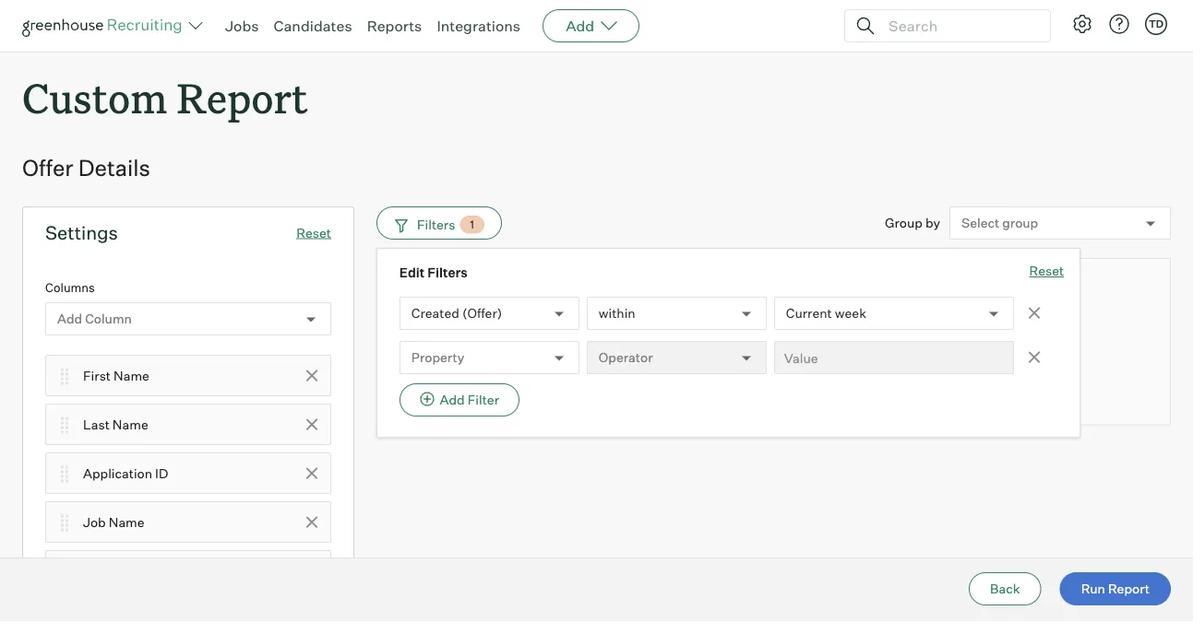 Task type: vqa. For each thing, say whether or not it's contained in the screenshot.
Draft to the top
no



Task type: locate. For each thing, give the bounding box(es) containing it.
1 vertical spatial reset
[[1029, 263, 1064, 279]]

1
[[470, 218, 474, 232]]

matching
[[569, 333, 634, 351]]

2 vertical spatial name
[[109, 515, 144, 531]]

filters left 1
[[417, 217, 455, 233]]

run report
[[1081, 581, 1150, 597]]

0 horizontal spatial reset link
[[297, 225, 331, 241]]

0 horizontal spatial reset
[[297, 225, 331, 241]]

filters
[[417, 217, 455, 233], [427, 265, 468, 281]]

name right first
[[114, 368, 149, 384]]

1 vertical spatial add
[[57, 311, 82, 328]]

reset link for edit filters
[[1029, 262, 1064, 283]]

0 vertical spatial add
[[566, 17, 594, 35]]

2 horizontal spatial add
[[566, 17, 594, 35]]

add for add
[[566, 17, 594, 35]]

0 vertical spatial report
[[177, 70, 308, 125]]

filter image
[[392, 217, 408, 233]]

current
[[786, 306, 832, 322]]

jobs link
[[225, 17, 259, 35]]

created
[[411, 306, 459, 322]]

select group
[[961, 215, 1038, 232]]

1 vertical spatial report
[[1108, 581, 1150, 597]]

1 horizontal spatial report
[[1108, 581, 1150, 597]]

0 vertical spatial reset link
[[297, 225, 331, 241]]

group by
[[885, 215, 940, 231]]

report
[[177, 70, 308, 125], [1108, 581, 1150, 597]]

more
[[911, 333, 946, 351]]

select
[[961, 215, 999, 232]]

filters
[[824, 333, 863, 351]]

reset left filter icon at the top left of page
[[297, 225, 331, 241]]

reset for edit filters
[[1029, 263, 1064, 279]]

1 horizontal spatial add
[[440, 392, 465, 408]]

0 horizontal spatial add
[[57, 311, 82, 328]]

reset link left filter icon at the top left of page
[[297, 225, 331, 241]]

name right job
[[109, 515, 144, 531]]

Search text field
[[884, 12, 1033, 39]]

edit
[[399, 265, 425, 281]]

no matching records found. adjust your filters to see more results. row group
[[376, 259, 1171, 426]]

integrations link
[[437, 17, 521, 35]]

report down jobs link
[[177, 70, 308, 125]]

job
[[83, 515, 106, 531]]

columns
[[45, 281, 95, 295]]

no matching records found. adjust your filters to see more results.
[[546, 333, 1001, 351]]

0 vertical spatial name
[[114, 368, 149, 384]]

last name
[[83, 417, 148, 433]]

1 horizontal spatial reset link
[[1029, 262, 1064, 283]]

created (offer)
[[411, 306, 502, 322]]

0 horizontal spatial report
[[177, 70, 308, 125]]

0 vertical spatial reset
[[297, 225, 331, 241]]

report for run report
[[1108, 581, 1150, 597]]

settings
[[45, 222, 118, 245]]

Value text field
[[774, 342, 1014, 375]]

add inside popup button
[[566, 17, 594, 35]]

report inside run report button
[[1108, 581, 1150, 597]]

filters right the edit
[[427, 265, 468, 281]]

by
[[925, 215, 940, 231]]

name right last
[[112, 417, 148, 433]]

candidates link
[[274, 17, 352, 35]]

reset link down group
[[1029, 262, 1064, 283]]

group
[[1002, 215, 1038, 232]]

reset link
[[297, 225, 331, 241], [1029, 262, 1064, 283]]

integrations
[[437, 17, 521, 35]]

run
[[1081, 581, 1105, 597]]

results.
[[950, 333, 1001, 351]]

see
[[883, 333, 907, 351]]

1 vertical spatial reset link
[[1029, 262, 1064, 283]]

greenhouse recruiting image
[[22, 15, 188, 37]]

1 vertical spatial name
[[112, 417, 148, 433]]

1 horizontal spatial reset
[[1029, 263, 1064, 279]]

job name
[[83, 515, 144, 531]]

no
[[546, 333, 566, 351]]

add
[[566, 17, 594, 35], [57, 311, 82, 328], [440, 392, 465, 408]]

reset down group
[[1029, 263, 1064, 279]]

report right 'run'
[[1108, 581, 1150, 597]]

last
[[83, 417, 110, 433]]

add inside button
[[440, 392, 465, 408]]

0 vertical spatial filters
[[417, 217, 455, 233]]

first name
[[83, 368, 149, 384]]

2 vertical spatial add
[[440, 392, 465, 408]]

adjust
[[741, 333, 786, 351]]

name
[[114, 368, 149, 384], [112, 417, 148, 433], [109, 515, 144, 531]]

reset
[[297, 225, 331, 241], [1029, 263, 1064, 279]]

property
[[411, 350, 464, 366]]

offer
[[22, 154, 73, 182]]



Task type: describe. For each thing, give the bounding box(es) containing it.
found.
[[694, 333, 738, 351]]

your
[[790, 333, 820, 351]]

to
[[866, 333, 880, 351]]

back
[[990, 581, 1020, 597]]

td button
[[1141, 9, 1171, 39]]

jobs
[[225, 17, 259, 35]]

name for first name
[[114, 368, 149, 384]]

(offer)
[[462, 306, 502, 322]]

reports
[[367, 17, 422, 35]]

edit filters
[[399, 265, 468, 281]]

add filter button
[[399, 384, 519, 417]]

column
[[85, 311, 132, 328]]

first
[[83, 368, 111, 384]]

within
[[599, 306, 635, 322]]

td
[[1149, 18, 1164, 30]]

current week
[[786, 306, 866, 322]]

application
[[83, 466, 152, 482]]

candidates
[[274, 17, 352, 35]]

configure image
[[1071, 13, 1093, 35]]

offer details
[[22, 154, 150, 182]]

custom
[[22, 70, 167, 125]]

application id
[[83, 466, 168, 482]]

name for job name
[[109, 515, 144, 531]]

week
[[835, 306, 866, 322]]

add for add filter
[[440, 392, 465, 408]]

td button
[[1145, 13, 1167, 35]]

id
[[155, 466, 168, 482]]

records
[[638, 333, 690, 351]]

run report button
[[1060, 573, 1171, 606]]

name for last name
[[112, 417, 148, 433]]

1 vertical spatial filters
[[427, 265, 468, 281]]

filter
[[468, 392, 499, 408]]

reports link
[[367, 17, 422, 35]]

add column
[[57, 311, 132, 328]]

details
[[78, 154, 150, 182]]

add filter
[[440, 392, 499, 408]]

add for add column
[[57, 311, 82, 328]]

report for custom report
[[177, 70, 308, 125]]

custom report
[[22, 70, 308, 125]]

add button
[[543, 9, 640, 42]]

reset link for settings
[[297, 225, 331, 241]]

back button
[[969, 573, 1041, 606]]

group
[[885, 215, 923, 231]]

reset for settings
[[297, 225, 331, 241]]



